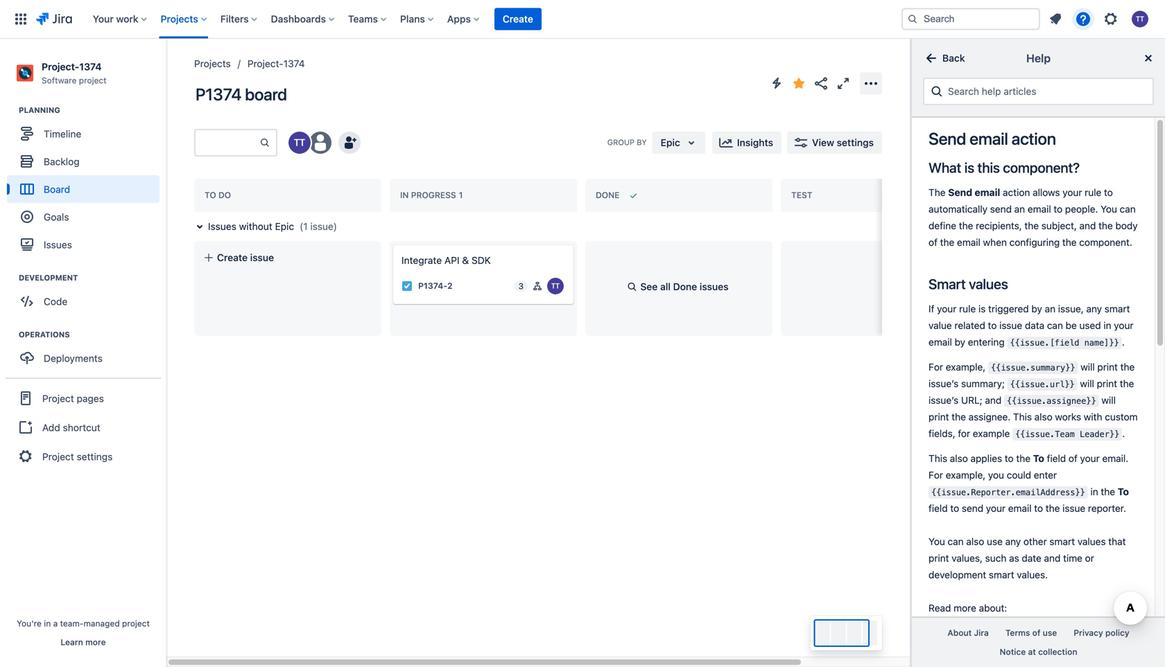 Task type: locate. For each thing, give the bounding box(es) containing it.
apps button
[[443, 8, 485, 30]]

settings right view
[[837, 137, 874, 148]]

create right "apps" popup button
[[503, 13, 533, 25]]

your work button
[[89, 8, 152, 30]]

create left 'issue'
[[217, 252, 248, 264]]

timeline link
[[7, 120, 160, 148]]

epic button
[[652, 132, 705, 154]]

managed
[[84, 619, 120, 629]]

backlog
[[44, 156, 80, 167]]

1 vertical spatial issues
[[44, 239, 72, 251]]

settings down the add shortcut button
[[77, 451, 113, 463]]

you're in a team-managed project
[[17, 619, 150, 629]]

learn
[[61, 638, 83, 648]]

create for create
[[503, 13, 533, 25]]

teams button
[[344, 8, 392, 30]]

1 horizontal spatial done
[[673, 281, 697, 293]]

in
[[44, 619, 51, 629]]

about jira
[[948, 629, 989, 639]]

0 horizontal spatial create
[[217, 252, 248, 264]]

1 horizontal spatial create
[[503, 13, 533, 25]]

1 vertical spatial settings
[[77, 451, 113, 463]]

&
[[462, 255, 469, 266]]

0 horizontal spatial 1374
[[79, 61, 102, 72]]

issues inside group
[[44, 239, 72, 251]]

1 vertical spatial epic
[[275, 221, 294, 232]]

epic left (1
[[275, 221, 294, 232]]

progress
[[411, 191, 456, 200]]

0 vertical spatial group
[[7, 105, 166, 263]]

group
[[7, 105, 166, 263], [6, 378, 161, 477]]

more image
[[863, 75, 880, 92]]

team-
[[60, 619, 84, 629]]

0 vertical spatial create
[[503, 13, 533, 25]]

done down group
[[596, 191, 620, 200]]

learn more
[[61, 638, 106, 648]]

help image
[[1075, 11, 1092, 27]]

issues down the goals
[[44, 239, 72, 251]]

notifications image
[[1047, 11, 1064, 27]]

issues without epic (1 issue)
[[208, 221, 337, 232]]

1 vertical spatial create
[[217, 252, 248, 264]]

project pages link
[[6, 384, 161, 414]]

settings inside group
[[77, 451, 113, 463]]

create button
[[494, 8, 542, 30]]

projects up sidebar navigation icon in the top left of the page
[[161, 13, 198, 25]]

done right all
[[673, 281, 697, 293]]

project- up board
[[247, 58, 284, 69]]

close image
[[1140, 50, 1157, 67]]

1 project from the top
[[42, 393, 74, 405]]

project- inside the 'project-1374 software project'
[[42, 61, 79, 72]]

0 horizontal spatial issues
[[44, 239, 72, 251]]

all
[[660, 281, 671, 293]]

issues down do
[[208, 221, 236, 232]]

0 horizontal spatial epic
[[275, 221, 294, 232]]

email
[[970, 129, 1008, 148]]

banner
[[0, 0, 1165, 39]]

search image
[[907, 14, 918, 25]]

0 vertical spatial issues
[[208, 221, 236, 232]]

0 vertical spatial project
[[79, 75, 107, 85]]

0 horizontal spatial project-
[[42, 61, 79, 72]]

1 horizontal spatial epic
[[661, 137, 680, 148]]

plans
[[400, 13, 425, 25]]

issues for issues without epic (1 issue)
[[208, 221, 236, 232]]

project
[[79, 75, 107, 85], [122, 619, 150, 629]]

0 horizontal spatial project
[[79, 75, 107, 85]]

projects
[[161, 13, 198, 25], [194, 58, 231, 69]]

0 of 1 child issues complete image
[[532, 281, 543, 292], [532, 281, 543, 292]]

planning heading
[[19, 105, 166, 116]]

1374 up board
[[284, 58, 305, 69]]

shortcut
[[63, 422, 100, 434]]

settings for project settings
[[77, 451, 113, 463]]

by
[[637, 138, 647, 147]]

goal image
[[21, 211, 33, 223]]

add
[[42, 422, 60, 434]]

1 horizontal spatial project-
[[247, 58, 284, 69]]

planning image
[[2, 102, 19, 119]]

you're
[[17, 619, 42, 629]]

jira
[[974, 629, 989, 639]]

projects inside dropdown button
[[161, 13, 198, 25]]

goals
[[44, 211, 69, 223]]

project down add
[[42, 451, 74, 463]]

settings image
[[1103, 11, 1120, 27]]

automations menu button icon image
[[769, 75, 785, 92]]

1374 for project-1374 software project
[[79, 61, 102, 72]]

your
[[93, 13, 114, 25]]

Search this board text field
[[196, 130, 259, 155]]

board link
[[7, 176, 160, 203]]

0 horizontal spatial settings
[[77, 451, 113, 463]]

development
[[19, 274, 78, 283]]

1 vertical spatial project
[[42, 451, 74, 463]]

1374
[[284, 58, 305, 69], [79, 61, 102, 72]]

about jira button
[[939, 624, 997, 643]]

settings inside button
[[837, 137, 874, 148]]

see all done issues
[[641, 281, 729, 293]]

1 vertical spatial group
[[6, 378, 161, 477]]

project right the managed
[[122, 619, 150, 629]]

project up planning heading
[[79, 75, 107, 85]]

without
[[239, 221, 272, 232]]

banner containing your work
[[0, 0, 1165, 39]]

project for project settings
[[42, 451, 74, 463]]

projects up p1374
[[194, 58, 231, 69]]

Search help articles field
[[944, 79, 1147, 104]]

create inside primary element
[[503, 13, 533, 25]]

p1374-2
[[418, 281, 453, 291]]

0 vertical spatial epic
[[661, 137, 680, 148]]

2 project from the top
[[42, 451, 74, 463]]

1 horizontal spatial issues
[[208, 221, 236, 232]]

0 vertical spatial projects
[[161, 13, 198, 25]]

task image
[[402, 281, 413, 292]]

0 vertical spatial settings
[[837, 137, 874, 148]]

sdk
[[472, 255, 491, 266]]

privacy policy
[[1074, 629, 1130, 639]]

issues
[[208, 221, 236, 232], [44, 239, 72, 251]]

done
[[596, 191, 620, 200], [673, 281, 697, 293]]

epic right "by"
[[661, 137, 680, 148]]

settings
[[837, 137, 874, 148], [77, 451, 113, 463]]

operations
[[19, 331, 70, 340]]

1 horizontal spatial settings
[[837, 137, 874, 148]]

back button
[[918, 47, 974, 69]]

0 vertical spatial project
[[42, 393, 74, 405]]

operations heading
[[19, 330, 166, 341]]

backlog link
[[7, 148, 160, 176]]

star p1374 board image
[[791, 75, 807, 92]]

0 horizontal spatial done
[[596, 191, 620, 200]]

1374 up planning heading
[[79, 61, 102, 72]]

epic
[[661, 137, 680, 148], [275, 221, 294, 232]]

1374 inside the 'project-1374 software project'
[[79, 61, 102, 72]]

notice at collection
[[1000, 648, 1078, 658]]

project- up 'software'
[[42, 61, 79, 72]]

project pages
[[42, 393, 104, 405]]

1374 inside project-1374 link
[[284, 58, 305, 69]]

1 horizontal spatial project
[[122, 619, 150, 629]]

integrate api & sdk
[[402, 255, 491, 266]]

1 vertical spatial project
[[122, 619, 150, 629]]

create issue button
[[198, 246, 378, 271]]

privacy
[[1074, 629, 1103, 639]]

p1374
[[196, 85, 242, 104]]

development image
[[2, 270, 19, 287]]

deployments
[[44, 353, 103, 364]]

privacy policy link
[[1066, 624, 1138, 643]]

group
[[607, 138, 635, 147]]

jira image
[[36, 11, 72, 27], [36, 11, 72, 27]]

project inside the 'project-1374 software project'
[[79, 75, 107, 85]]

to
[[205, 191, 216, 200]]

1 horizontal spatial 1374
[[284, 58, 305, 69]]

code group
[[7, 273, 166, 320]]

project up add
[[42, 393, 74, 405]]

projects for projects dropdown button
[[161, 13, 198, 25]]

1 vertical spatial projects
[[194, 58, 231, 69]]



Task type: describe. For each thing, give the bounding box(es) containing it.
learn more button
[[61, 637, 106, 649]]

terms of use
[[1006, 629, 1057, 639]]

development heading
[[19, 273, 166, 284]]

code link
[[7, 288, 160, 316]]

p1374-
[[418, 281, 447, 291]]

a
[[53, 619, 58, 629]]

see all done issues link
[[621, 279, 737, 295]]

work
[[116, 13, 138, 25]]

projects for projects 'link'
[[194, 58, 231, 69]]

your profile and settings image
[[1132, 11, 1149, 27]]

0 vertical spatial done
[[596, 191, 620, 200]]

collection
[[1038, 648, 1078, 658]]

terms of use link
[[997, 624, 1066, 643]]

do
[[218, 191, 231, 200]]

notice
[[1000, 648, 1026, 658]]

test
[[791, 191, 813, 200]]

projects button
[[156, 8, 212, 30]]

code
[[44, 296, 67, 307]]

teams
[[348, 13, 378, 25]]

back
[[943, 52, 965, 64]]

view
[[812, 137, 834, 148]]

p1374 board
[[196, 85, 287, 104]]

add people image
[[341, 135, 358, 151]]

dashboards
[[271, 13, 326, 25]]

view settings button
[[787, 132, 882, 154]]

project for project pages
[[42, 393, 74, 405]]

sidebar element
[[0, 39, 166, 668]]

see
[[641, 281, 658, 293]]

group containing timeline
[[7, 105, 166, 263]]

sidebar navigation image
[[151, 55, 182, 83]]

appswitcher icon image
[[12, 11, 29, 27]]

apps
[[447, 13, 471, 25]]

policy
[[1106, 629, 1130, 639]]

insights
[[737, 137, 773, 148]]

Search field
[[902, 8, 1040, 30]]

in progress element
[[400, 191, 466, 200]]

issues for issues
[[44, 239, 72, 251]]

integrate
[[402, 255, 442, 266]]

notice at collection link
[[992, 643, 1086, 662]]

group by
[[607, 138, 647, 147]]

p1374-2 link
[[418, 280, 453, 292]]

of
[[1033, 629, 1041, 639]]

in
[[400, 191, 409, 200]]

project-1374 link
[[247, 55, 305, 72]]

send
[[929, 129, 966, 148]]

your work
[[93, 13, 138, 25]]

view settings image
[[793, 135, 809, 151]]

view settings
[[812, 137, 874, 148]]

issue
[[250, 252, 274, 264]]

deployments link
[[7, 345, 160, 373]]

operations image
[[2, 327, 19, 343]]

1 vertical spatial done
[[673, 281, 697, 293]]

to do
[[205, 191, 231, 200]]

insights button
[[712, 132, 782, 154]]

issues link
[[7, 231, 160, 259]]

group containing project pages
[[6, 378, 161, 477]]

create issue
[[217, 252, 274, 264]]

help
[[1027, 52, 1051, 65]]

at
[[1028, 648, 1036, 658]]

settings for view settings
[[837, 137, 874, 148]]

enter full screen image
[[835, 75, 852, 92]]

board
[[44, 184, 70, 195]]

board
[[245, 85, 287, 104]]

timeline
[[44, 128, 81, 140]]

goals link
[[7, 203, 160, 231]]

create issue image
[[384, 236, 400, 252]]

deployments group
[[7, 330, 166, 377]]

2
[[447, 281, 453, 291]]

epic inside epic dropdown button
[[661, 137, 680, 148]]

use
[[1043, 629, 1057, 639]]

create for create issue
[[217, 252, 248, 264]]

planning
[[19, 106, 60, 115]]

issues
[[700, 281, 729, 293]]

issue)
[[310, 221, 337, 232]]

action
[[1012, 129, 1056, 148]]

about
[[948, 629, 972, 639]]

in progress
[[400, 191, 456, 200]]

(1
[[300, 221, 308, 232]]

project settings link
[[6, 442, 161, 473]]

primary element
[[8, 0, 891, 38]]

add shortcut button
[[6, 414, 161, 442]]

project- for project-1374 software project
[[42, 61, 79, 72]]

filters button
[[216, 8, 263, 30]]

project settings
[[42, 451, 113, 463]]

projects link
[[194, 55, 231, 72]]

1374 for project-1374
[[284, 58, 305, 69]]

project- for project-1374
[[247, 58, 284, 69]]

software
[[42, 75, 77, 85]]

dashboards button
[[267, 8, 340, 30]]

project-1374 software project
[[42, 61, 107, 85]]

more
[[85, 638, 106, 648]]

api
[[445, 255, 460, 266]]

project-1374
[[247, 58, 305, 69]]

3
[[518, 281, 524, 291]]

terms
[[1006, 629, 1030, 639]]

plans button
[[396, 8, 439, 30]]



Task type: vqa. For each thing, say whether or not it's contained in the screenshot.
bottom UPDATED
no



